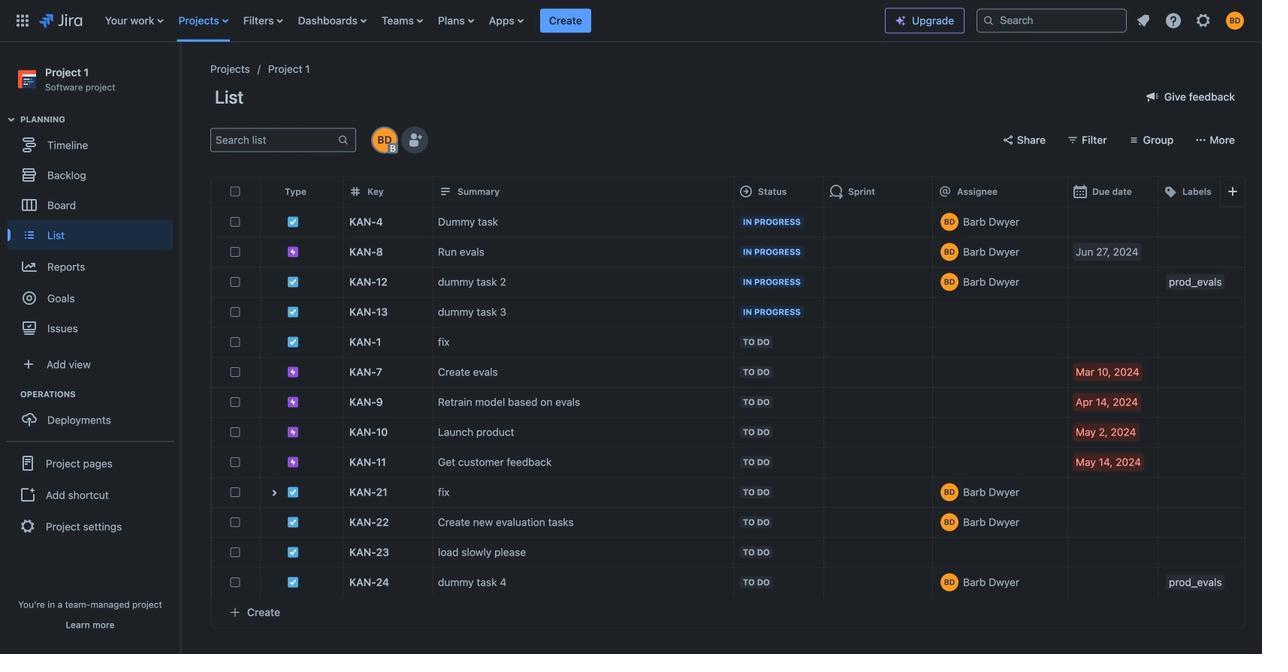 Task type: locate. For each thing, give the bounding box(es) containing it.
4 task image from the top
[[287, 547, 299, 559]]

2 heading from the top
[[20, 389, 180, 401]]

task image
[[287, 216, 299, 228], [287, 276, 299, 288], [287, 306, 299, 318], [287, 577, 299, 589]]

0 vertical spatial epic image
[[287, 366, 299, 378]]

task image
[[287, 336, 299, 348], [287, 486, 299, 498], [287, 517, 299, 529], [287, 547, 299, 559]]

1 vertical spatial epic image
[[287, 396, 299, 408]]

group
[[8, 114, 180, 348], [8, 389, 180, 440], [6, 441, 174, 548]]

open image
[[265, 484, 283, 502]]

group for operations icon
[[8, 389, 180, 440]]

operations image
[[2, 386, 20, 404]]

banner
[[0, 0, 1263, 42]]

list item
[[540, 0, 591, 42]]

1 epic image from the top
[[287, 246, 299, 258]]

your profile and settings image
[[1227, 12, 1245, 30]]

0 vertical spatial group
[[8, 114, 180, 348]]

Search list field
[[211, 129, 337, 151]]

table
[[211, 177, 1263, 598]]

cell
[[260, 477, 343, 507]]

appswitcher icon image
[[14, 12, 32, 30]]

2 vertical spatial epic image
[[287, 426, 299, 438]]

jira image
[[39, 12, 82, 30], [39, 12, 82, 30]]

epic image
[[287, 366, 299, 378], [287, 396, 299, 408], [287, 426, 299, 438]]

heading
[[20, 114, 180, 126], [20, 389, 180, 401]]

0 vertical spatial heading
[[20, 114, 180, 126]]

settings image
[[1195, 12, 1213, 30]]

1 vertical spatial heading
[[20, 389, 180, 401]]

1 vertical spatial epic image
[[287, 456, 299, 468]]

sidebar element
[[0, 42, 180, 655]]

goal image
[[23, 292, 36, 305]]

list
[[98, 0, 885, 42], [1130, 7, 1254, 34]]

None search field
[[977, 9, 1127, 33]]

epic image
[[287, 246, 299, 258], [287, 456, 299, 468]]

1 vertical spatial group
[[8, 389, 180, 440]]

Search field
[[977, 9, 1127, 33]]

0 vertical spatial epic image
[[287, 246, 299, 258]]

2 vertical spatial group
[[6, 441, 174, 548]]

2 task image from the top
[[287, 276, 299, 288]]

1 heading from the top
[[20, 114, 180, 126]]

1 horizontal spatial list
[[1130, 7, 1254, 34]]



Task type: describe. For each thing, give the bounding box(es) containing it.
primary element
[[9, 0, 885, 42]]

1 task image from the top
[[287, 336, 299, 348]]

heading for planning image
[[20, 114, 180, 126]]

2 task image from the top
[[287, 486, 299, 498]]

2 epic image from the top
[[287, 456, 299, 468]]

notifications image
[[1135, 12, 1153, 30]]

help image
[[1165, 12, 1183, 30]]

heading for operations icon
[[20, 389, 180, 401]]

1 epic image from the top
[[287, 366, 299, 378]]

sidebar navigation image
[[164, 60, 197, 90]]

1 task image from the top
[[287, 216, 299, 228]]

3 task image from the top
[[287, 517, 299, 529]]

2 epic image from the top
[[287, 396, 299, 408]]

planning image
[[2, 111, 20, 129]]

3 task image from the top
[[287, 306, 299, 318]]

search image
[[983, 15, 995, 27]]

group for planning image
[[8, 114, 180, 348]]

3 epic image from the top
[[287, 426, 299, 438]]

4 task image from the top
[[287, 577, 299, 589]]

0 horizontal spatial list
[[98, 0, 885, 42]]



Task type: vqa. For each thing, say whether or not it's contained in the screenshot.
second Task icon from the bottom
yes



